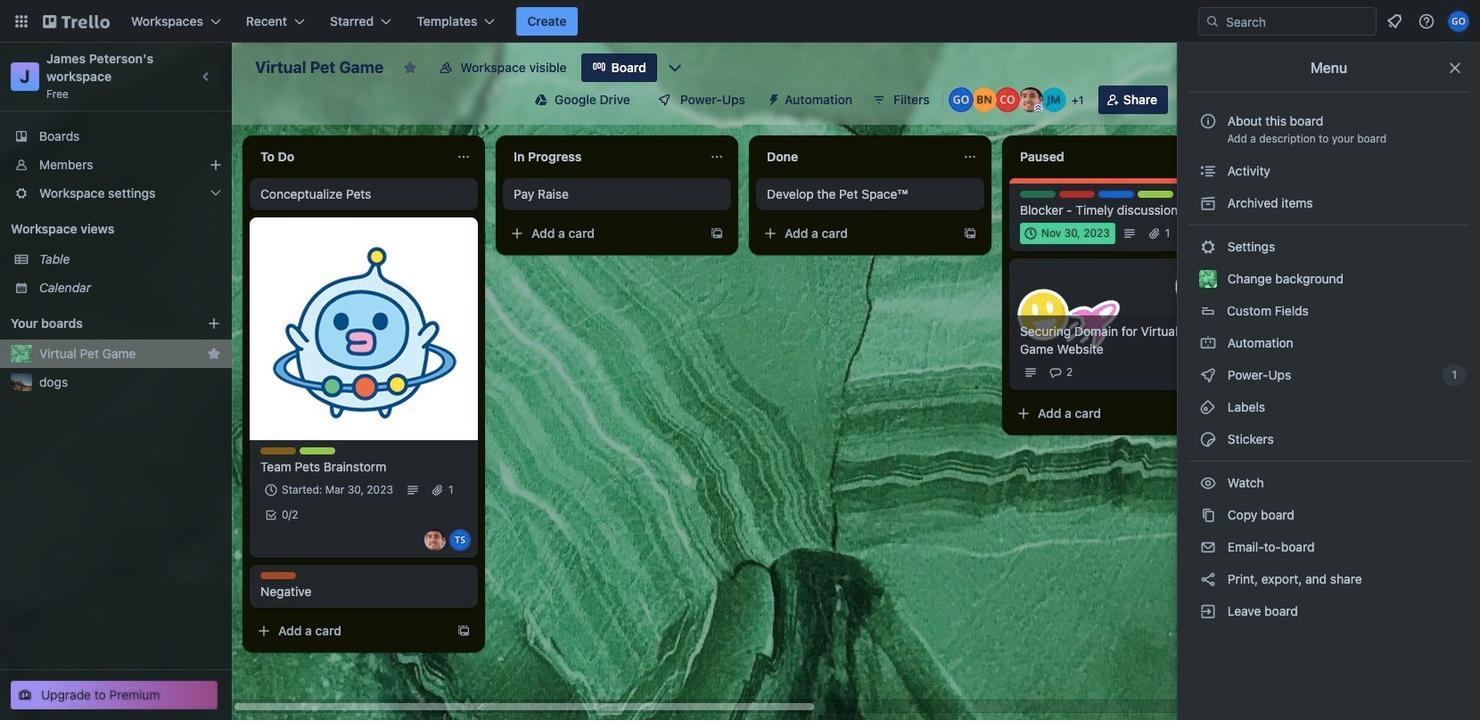 Task type: locate. For each thing, give the bounding box(es) containing it.
0 vertical spatial james peterson (jamespeterson93) image
[[1019, 87, 1044, 112]]

create from template… image
[[710, 227, 724, 241], [457, 624, 471, 639]]

primary element
[[0, 0, 1481, 43]]

jeremy miller (jeremymiller198) image
[[1042, 87, 1067, 112]]

1 vertical spatial james peterson (jamespeterson93) image
[[425, 530, 446, 551]]

4 sm image from the top
[[1200, 507, 1218, 525]]

back to home image
[[43, 7, 110, 36]]

color: orange, title: none image
[[261, 573, 296, 580]]

james peterson (jamespeterson93) image left 'tara schultz (taraschultz7)' icon
[[425, 530, 446, 551]]

None checkbox
[[1021, 223, 1116, 244]]

1 sm image from the top
[[1200, 162, 1218, 180]]

color: blue, title: "fyi" element
[[1099, 191, 1135, 198]]

1 horizontal spatial create from template… image
[[710, 227, 724, 241]]

1 vertical spatial create from template… image
[[457, 624, 471, 639]]

tara schultz (taraschultz7) image
[[450, 530, 471, 551]]

None text field
[[503, 143, 703, 171], [757, 143, 956, 171], [503, 143, 703, 171], [757, 143, 956, 171]]

0 horizontal spatial james peterson (jamespeterson93) image
[[425, 530, 446, 551]]

sm image
[[760, 86, 785, 111], [1200, 238, 1218, 256], [1200, 367, 1218, 385], [1200, 399, 1218, 417], [1200, 431, 1218, 449], [1200, 475, 1218, 492], [1200, 571, 1218, 589]]

christina overa (christinaovera) image
[[995, 87, 1020, 112]]

james peterson (jamespeterson93) image
[[1019, 87, 1044, 112], [425, 530, 446, 551]]

create from template… image
[[963, 227, 978, 241]]

james peterson (jamespeterson93) image right ben nelson (bennelson96) image
[[1019, 87, 1044, 112]]

color: yellow, title: none image
[[261, 448, 296, 455]]

ben nelson (bennelson96) image
[[972, 87, 997, 112]]

2 sm image from the top
[[1200, 194, 1218, 212]]

5 sm image from the top
[[1200, 539, 1218, 557]]

sm image
[[1200, 162, 1218, 180], [1200, 194, 1218, 212], [1200, 335, 1218, 352], [1200, 507, 1218, 525], [1200, 539, 1218, 557], [1200, 603, 1218, 621]]

None text field
[[250, 143, 450, 171], [1010, 143, 1210, 171], [250, 143, 450, 171], [1010, 143, 1210, 171]]

Search field
[[1220, 9, 1377, 34]]

0 vertical spatial create from template… image
[[710, 227, 724, 241]]

0 horizontal spatial create from template… image
[[457, 624, 471, 639]]

add board image
[[207, 317, 221, 331]]



Task type: describe. For each thing, give the bounding box(es) containing it.
color: green, title: "goal" element
[[1021, 191, 1056, 198]]

open information menu image
[[1418, 12, 1436, 30]]

6 sm image from the top
[[1200, 603, 1218, 621]]

1 horizontal spatial james peterson (jamespeterson93) image
[[1019, 87, 1044, 112]]

gary orlando (garyorlando) image
[[1449, 11, 1470, 32]]

gary orlando (garyorlando) image
[[949, 87, 974, 112]]

Board name text field
[[246, 54, 393, 82]]

workspace navigation collapse icon image
[[194, 64, 219, 89]]

this member is an admin of this board. image
[[1035, 104, 1043, 112]]

color: bold lime, title: none image
[[1138, 191, 1174, 198]]

your boards with 2 items element
[[11, 313, 180, 335]]

starred icon image
[[207, 347, 221, 361]]

0 notifications image
[[1385, 11, 1406, 32]]

google drive icon image
[[535, 94, 548, 106]]

star or unstar board image
[[404, 61, 418, 75]]

3 sm image from the top
[[1200, 335, 1218, 352]]

color: bold lime, title: "team task" element
[[300, 448, 335, 455]]

customize views image
[[666, 59, 684, 77]]

color: red, title: "blocker" element
[[1060, 191, 1096, 198]]

search image
[[1206, 14, 1220, 29]]



Task type: vqa. For each thing, say whether or not it's contained in the screenshot.
Notifications
no



